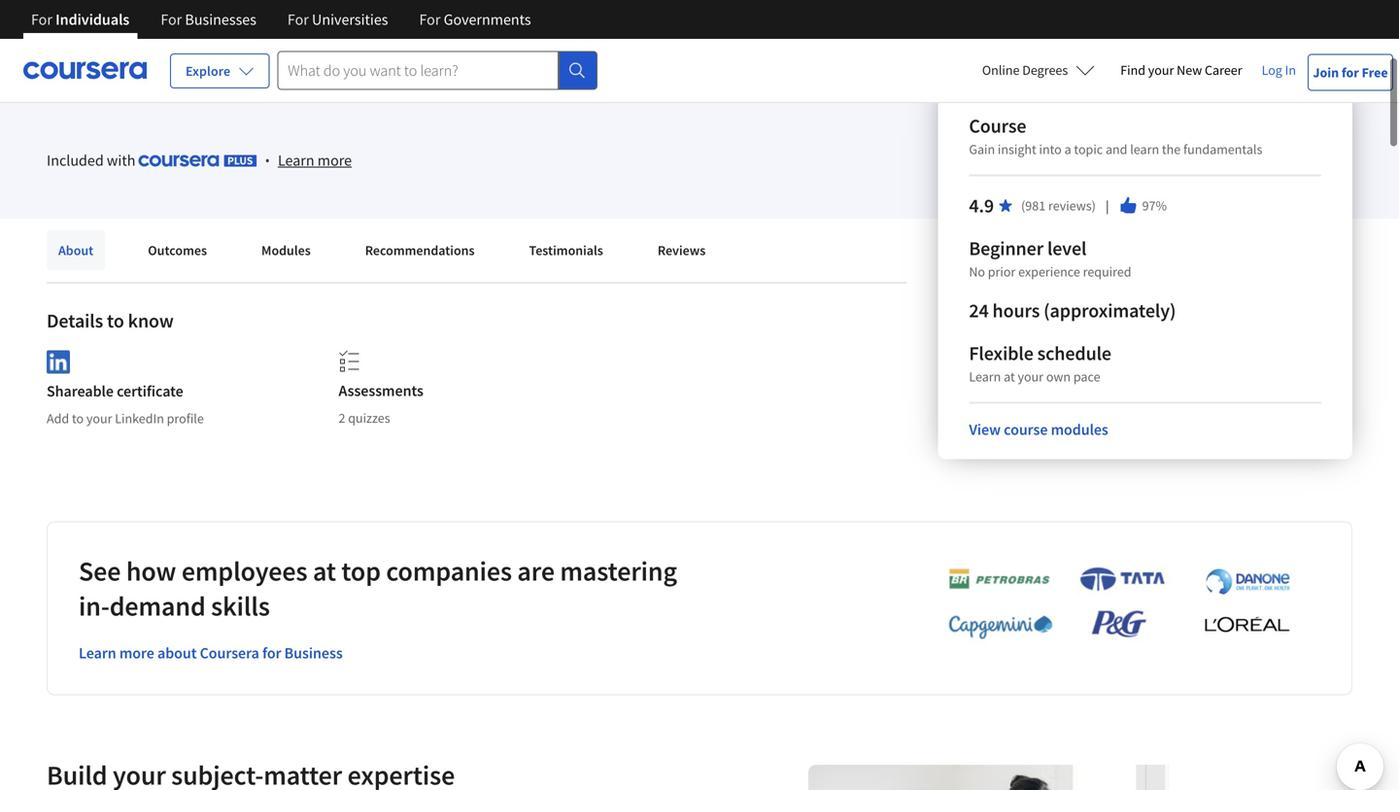Task type: locate. For each thing, give the bounding box(es) containing it.
for governments
[[419, 10, 531, 29]]

join
[[1313, 64, 1339, 81]]

to left know at left
[[107, 309, 124, 333]]

free inside "enroll for free starts mar 7"
[[144, 14, 174, 33]]

and
[[1106, 140, 1128, 158]]

for inside "enroll for free starts mar 7"
[[122, 14, 141, 33]]

free up 7
[[144, 14, 174, 33]]

your
[[1148, 61, 1174, 79], [1018, 368, 1044, 385], [86, 409, 112, 427]]

for for businesses
[[161, 10, 182, 29]]

0 horizontal spatial more
[[119, 643, 154, 663]]

3 for from the left
[[288, 10, 309, 29]]

(981 reviews) |
[[1021, 196, 1111, 215]]

0 horizontal spatial for
[[122, 14, 141, 33]]

banner navigation
[[16, 0, 547, 39]]

1 vertical spatial your
[[1018, 368, 1044, 385]]

beginner
[[969, 236, 1044, 260]]

for for join
[[1342, 64, 1359, 81]]

0 horizontal spatial your
[[86, 409, 112, 427]]

your for schedule
[[1018, 368, 1044, 385]]

are
[[517, 554, 555, 588]]

for businesses
[[161, 10, 256, 29]]

your inside shareable certificate add to your linkedin profile
[[86, 409, 112, 427]]

own
[[1046, 368, 1071, 385]]

log in link
[[1252, 58, 1306, 82]]

course gain insight into a topic and learn the fundamentals
[[969, 113, 1263, 158]]

your down shareable
[[86, 409, 112, 427]]

flexible
[[969, 341, 1034, 365]]

learn down flexible
[[969, 368, 1001, 385]]

4 for from the left
[[419, 10, 441, 29]]

your inside flexible schedule learn at your own pace
[[1018, 368, 1044, 385]]

for for governments
[[419, 10, 441, 29]]

for left business
[[262, 643, 281, 663]]

0 vertical spatial your
[[1148, 61, 1174, 79]]

already
[[95, 81, 144, 100]]

at left the "top"
[[313, 554, 336, 588]]

0 horizontal spatial to
[[72, 409, 84, 427]]

1 vertical spatial for
[[1342, 64, 1359, 81]]

2 horizontal spatial for
[[1342, 64, 1359, 81]]

flexible schedule learn at your own pace
[[969, 341, 1112, 385]]

free
[[144, 14, 174, 33], [1362, 64, 1388, 81]]

learn more about coursera for business link
[[79, 643, 343, 663]]

view course modules link
[[969, 420, 1109, 439]]

at
[[1004, 368, 1015, 385], [313, 554, 336, 588]]

learn down in-
[[79, 643, 116, 663]]

your left "own"
[[1018, 368, 1044, 385]]

1 horizontal spatial your
[[1018, 368, 1044, 385]]

2 horizontal spatial your
[[1148, 61, 1174, 79]]

profile
[[167, 409, 204, 427]]

0 vertical spatial at
[[1004, 368, 1015, 385]]

learn right •
[[278, 151, 314, 170]]

outcomes link
[[136, 230, 219, 270]]

1 vertical spatial at
[[313, 554, 336, 588]]

into
[[1039, 140, 1062, 158]]

1 for from the left
[[31, 10, 52, 29]]

the
[[1162, 140, 1181, 158]]

at inside see how employees at top companies are mastering in-demand skills
[[313, 554, 336, 588]]

2 vertical spatial your
[[86, 409, 112, 427]]

more right •
[[318, 151, 352, 170]]

coursera image
[[23, 55, 147, 86]]

24 hours (approximately)
[[969, 298, 1176, 322]]

1 vertical spatial to
[[72, 409, 84, 427]]

modules link
[[250, 230, 322, 270]]

demand
[[110, 589, 206, 623]]

at down flexible
[[1004, 368, 1015, 385]]

0 vertical spatial free
[[144, 14, 174, 33]]

for up mar
[[122, 14, 141, 33]]

more left about
[[119, 643, 154, 663]]

for right join
[[1342, 64, 1359, 81]]

24
[[969, 298, 989, 322]]

0 horizontal spatial at
[[313, 554, 336, 588]]

quizzes
[[348, 409, 390, 427]]

in
[[1285, 61, 1296, 79]]

included
[[47, 151, 104, 170]]

to inside shareable certificate add to your linkedin profile
[[72, 409, 84, 427]]

testimonials link
[[518, 230, 615, 270]]

gain
[[969, 140, 995, 158]]

1 horizontal spatial more
[[318, 151, 352, 170]]

free for join
[[1362, 64, 1388, 81]]

add
[[47, 409, 69, 427]]

1 vertical spatial learn
[[969, 368, 1001, 385]]

topic
[[1074, 140, 1103, 158]]

1 horizontal spatial at
[[1004, 368, 1015, 385]]

0 vertical spatial to
[[107, 309, 124, 333]]

for
[[122, 14, 141, 33], [1342, 64, 1359, 81], [262, 643, 281, 663]]

assessments
[[339, 381, 424, 400]]

aid
[[276, 24, 294, 41]]

businesses
[[185, 10, 256, 29]]

1 horizontal spatial to
[[107, 309, 124, 333]]

about
[[157, 643, 197, 663]]

recommendations link
[[353, 230, 486, 270]]

experience
[[1019, 263, 1080, 280]]

companies
[[386, 554, 512, 588]]

1 vertical spatial more
[[119, 643, 154, 663]]

more
[[318, 151, 352, 170], [119, 643, 154, 663]]

1 horizontal spatial learn
[[278, 151, 314, 170]]

financial
[[221, 24, 272, 41]]

assessments 2 quizzes
[[339, 381, 424, 427]]

details
[[47, 309, 103, 333]]

1 horizontal spatial free
[[1362, 64, 1388, 81]]

level
[[1048, 236, 1087, 260]]

course
[[1004, 420, 1048, 439]]

to right add
[[72, 409, 84, 427]]

included with
[[47, 151, 139, 170]]

0 vertical spatial for
[[122, 14, 141, 33]]

view course modules
[[969, 420, 1109, 439]]

for
[[31, 10, 52, 29], [161, 10, 182, 29], [288, 10, 309, 29], [419, 10, 441, 29]]

at inside flexible schedule learn at your own pace
[[1004, 368, 1015, 385]]

2 horizontal spatial learn
[[969, 368, 1001, 385]]

shareable certificate add to your linkedin profile
[[47, 381, 204, 427]]

see how employees at top companies are mastering in-demand skills
[[79, 554, 677, 623]]

2 for from the left
[[161, 10, 182, 29]]

learn
[[1130, 140, 1159, 158]]

0 horizontal spatial learn
[[79, 643, 116, 663]]

free right join
[[1362, 64, 1388, 81]]

testimonials
[[529, 241, 603, 259]]

individuals
[[55, 10, 130, 29]]

to
[[107, 309, 124, 333], [72, 409, 84, 427]]

0 vertical spatial more
[[318, 151, 352, 170]]

0 vertical spatial learn
[[278, 151, 314, 170]]

outcomes
[[148, 241, 207, 259]]

None search field
[[277, 51, 598, 90]]

1 horizontal spatial for
[[262, 643, 281, 663]]

hours
[[993, 298, 1040, 322]]

2 vertical spatial learn
[[79, 643, 116, 663]]

reviews link
[[646, 230, 717, 270]]

0 horizontal spatial free
[[144, 14, 174, 33]]

with
[[107, 151, 136, 170]]

your right find
[[1148, 61, 1174, 79]]

2 vertical spatial for
[[262, 643, 281, 663]]

1 vertical spatial free
[[1362, 64, 1388, 81]]



Task type: vqa. For each thing, say whether or not it's contained in the screenshot.
'popular'
no



Task type: describe. For each thing, give the bounding box(es) containing it.
for for individuals
[[31, 10, 52, 29]]

shareable
[[47, 381, 114, 401]]

linkedin
[[115, 409, 164, 427]]

top
[[341, 554, 381, 588]]

learn more about coursera for business
[[79, 643, 343, 663]]

join for free
[[1313, 64, 1388, 81]]

find
[[1121, 61, 1146, 79]]

how
[[126, 554, 176, 588]]

learn more link
[[278, 149, 352, 172]]

mastering
[[560, 554, 677, 588]]

degrees
[[1023, 61, 1068, 79]]

for universities
[[288, 10, 388, 29]]

know
[[128, 309, 174, 333]]

21,064 already enrolled
[[47, 81, 201, 100]]

•
[[265, 151, 270, 170]]

employees
[[182, 554, 308, 588]]

log
[[1262, 61, 1283, 79]]

reviews
[[658, 241, 706, 259]]

for for enroll
[[122, 14, 141, 33]]

7
[[152, 35, 158, 51]]

(approximately)
[[1044, 298, 1176, 322]]

modules
[[1051, 420, 1109, 439]]

see
[[79, 554, 121, 588]]

beginner level no prior experience required
[[969, 236, 1132, 280]]

available
[[297, 24, 349, 41]]

find your new career
[[1121, 61, 1242, 79]]

universities
[[312, 10, 388, 29]]

pace
[[1074, 368, 1101, 385]]

97%
[[1142, 197, 1167, 214]]

learn inside flexible schedule learn at your own pace
[[969, 368, 1001, 385]]

governments
[[444, 10, 531, 29]]

at for top
[[313, 554, 336, 588]]

prior
[[988, 263, 1016, 280]]

free for enroll
[[144, 14, 174, 33]]

recommendations
[[365, 241, 475, 259]]

online degrees
[[982, 61, 1068, 79]]

enroll for free starts mar 7
[[78, 14, 174, 51]]

online degrees button
[[967, 49, 1111, 91]]

required
[[1083, 263, 1132, 280]]

for for universities
[[288, 10, 309, 29]]

(981
[[1021, 197, 1046, 214]]

for individuals
[[31, 10, 130, 29]]

skills
[[211, 589, 270, 623]]

in-
[[79, 589, 110, 623]]

details to know
[[47, 309, 174, 333]]

career
[[1205, 61, 1242, 79]]

a
[[1065, 140, 1072, 158]]

business
[[284, 643, 343, 663]]

21,064
[[47, 81, 92, 100]]

enroll
[[78, 14, 118, 33]]

fundamentals
[[1184, 140, 1263, 158]]

explore button
[[170, 53, 269, 88]]

certificate
[[117, 381, 183, 401]]

new
[[1177, 61, 1202, 79]]

mar
[[128, 35, 149, 51]]

coursera enterprise logos image
[[919, 566, 1308, 650]]

log in
[[1262, 61, 1296, 79]]

coursera
[[200, 643, 259, 663]]

schedule
[[1037, 341, 1112, 365]]

view
[[969, 420, 1001, 439]]

at for your
[[1004, 368, 1015, 385]]

financial aid available
[[221, 24, 349, 41]]

modules
[[261, 241, 311, 259]]

your for certificate
[[86, 409, 112, 427]]

no
[[969, 263, 985, 280]]

coursera plus image
[[139, 155, 257, 167]]

What do you want to learn? text field
[[277, 51, 559, 90]]

join for free link
[[1308, 54, 1394, 91]]

financial aid available button
[[221, 24, 349, 41]]

find your new career link
[[1111, 58, 1252, 83]]

course
[[969, 113, 1027, 138]]

online
[[982, 61, 1020, 79]]

about
[[58, 241, 94, 259]]

explore
[[186, 62, 231, 80]]

4.9
[[969, 193, 994, 217]]

reviews)
[[1049, 197, 1096, 214]]



